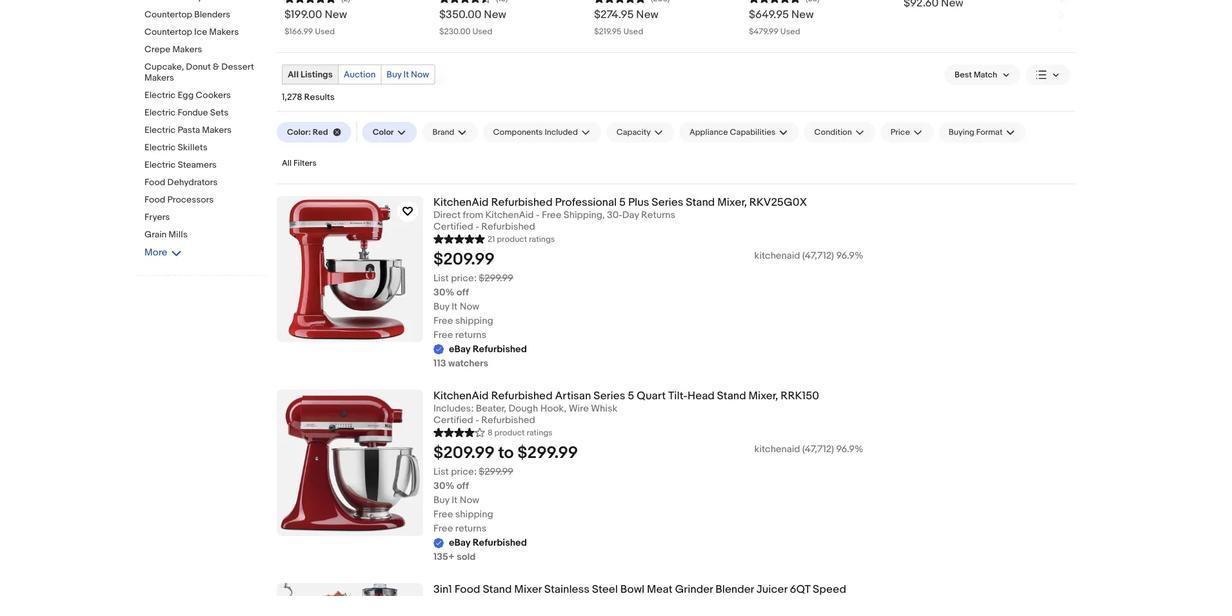 Task type: locate. For each thing, give the bounding box(es) containing it.
certified up 4.5 out of 5 stars. image
[[434, 415, 473, 426]]

used down $299.95 on the right top
[[1087, 27, 1107, 37]]

4 new from the left
[[792, 8, 814, 22]]

30% inside $209.99 to $299.99 list price: $299.99 30% off buy it now free shipping free returns ebay refurbished 135+ sold
[[434, 480, 454, 492]]

2 4.9 out of 5 stars image from the left
[[1059, 0, 1110, 4]]

all for all filters
[[282, 158, 292, 168]]

2 $209.99 from the top
[[434, 443, 495, 463]]

to
[[498, 443, 514, 463]]

2 ebay from the top
[[449, 537, 471, 548]]

0 vertical spatial ratings
[[529, 234, 555, 244]]

artisan
[[555, 389, 591, 403]]

2 returns from the top
[[455, 523, 487, 534]]

0 vertical spatial returns
[[455, 329, 487, 341]]

brand
[[433, 127, 455, 137]]

$479.99
[[749, 27, 779, 37]]

1 vertical spatial off
[[457, 480, 469, 492]]

electric left pasta
[[145, 125, 176, 136]]

$199.00 new $166.99 used
[[285, 8, 347, 37]]

all listings link
[[283, 65, 338, 84]]

off down '5.0 out of 5 stars.' image
[[457, 286, 469, 298]]

now up 'watchers'
[[460, 301, 479, 312]]

fryers link
[[145, 212, 267, 224]]

1 vertical spatial shipping
[[455, 508, 493, 520]]

buy up 135+
[[434, 494, 450, 506]]

96.9% for $299.99
[[836, 443, 864, 455]]

0 vertical spatial 96.9%
[[836, 250, 864, 261]]

list down 4.5 out of 5 stars. image
[[434, 466, 449, 477]]

ratings down "hook,"
[[527, 428, 553, 438]]

all filters
[[282, 158, 317, 168]]

used right $166.99
[[315, 27, 335, 37]]

1 vertical spatial all
[[282, 158, 292, 168]]

ebay inside $209.99 to $299.99 list price: $299.99 30% off buy it now free shipping free returns ebay refurbished 135+ sold
[[449, 537, 471, 548]]

0 vertical spatial kitchenaid (47,712) 96.9%
[[755, 250, 864, 261]]

1 vertical spatial returns
[[455, 523, 487, 534]]

$219.95
[[594, 27, 622, 37]]

buying format
[[949, 127, 1003, 137]]

5 inside kitchenaid refurbished professional 5 plus series stand mixer, rkv25g0x direct from kitchenaid - free shipping, 30-day returns certified - refurbished
[[619, 195, 626, 209]]

price: down 4.5 out of 5 stars. image
[[451, 466, 477, 477]]

new down 5 out of 5 stars image
[[325, 8, 347, 22]]

0 vertical spatial (47,712)
[[803, 250, 834, 261]]

stand right head
[[717, 389, 746, 403]]

color button
[[362, 122, 417, 143]]

30% down 4.5 out of 5 stars. image
[[434, 480, 454, 492]]

0 vertical spatial kitchenaid
[[755, 250, 800, 261]]

kitchenaid up includes:
[[434, 389, 489, 403]]

electric up dehydrators
[[145, 160, 176, 171]]

makers
[[209, 27, 239, 38], [173, 44, 202, 55], [145, 73, 174, 84], [202, 125, 232, 136]]

now inside $209.99 to $299.99 list price: $299.99 30% off buy it now free shipping free returns ebay refurbished 135+ sold
[[460, 494, 479, 506]]

1 horizontal spatial mixer,
[[749, 389, 778, 403]]

1 returns from the top
[[455, 329, 487, 341]]

mixer, inside kitchenaid refurbished artisan series 5 quart tilt-head stand mixer, rrk150 includes: beater, dough hook, wire whisk certified - refurbished
[[749, 389, 778, 403]]

5 inside kitchenaid refurbished artisan series 5 quart tilt-head stand mixer, rrk150 includes: beater, dough hook, wire whisk certified - refurbished
[[628, 389, 634, 403]]

$166.99
[[285, 27, 313, 37]]

21
[[488, 234, 495, 244]]

color
[[373, 127, 394, 137]]

2 vertical spatial $299.99
[[479, 466, 513, 477]]

- up 4.5 out of 5 stars. image
[[476, 415, 479, 426]]

1 price: from the top
[[451, 272, 477, 284]]

0 horizontal spatial stand
[[686, 195, 715, 209]]

2 vertical spatial now
[[460, 494, 479, 506]]

2 96.9% from the top
[[836, 443, 864, 455]]

$350.00 new $230.00 used
[[439, 8, 506, 37]]

1 shipping from the top
[[455, 315, 493, 326]]

off down 4.5 out of 5 stars. image
[[457, 480, 469, 492]]

(47,712) for price:
[[803, 250, 834, 261]]

ebay
[[449, 343, 471, 355], [449, 537, 471, 548]]

0 vertical spatial ebay
[[449, 343, 471, 355]]

30% down '5.0 out of 5 stars.' image
[[434, 286, 454, 298]]

1 vertical spatial it
[[452, 301, 458, 312]]

2 new from the left
[[484, 8, 506, 22]]

1 used from the left
[[315, 27, 335, 37]]

direct
[[434, 209, 461, 221]]

food dehydrators link
[[145, 177, 267, 189]]

shipping up 'watchers'
[[455, 315, 493, 326]]

used inside $274.95 new $219.95 used
[[624, 27, 643, 37]]

5 out of 5 stars image
[[285, 0, 336, 4]]

price:
[[451, 272, 477, 284], [451, 466, 477, 477]]

$299.99 down 21
[[479, 272, 513, 284]]

new for $274.95 new
[[636, 8, 659, 22]]

1 vertical spatial series
[[594, 389, 625, 403]]

135+
[[434, 551, 455, 563]]

certified inside kitchenaid refurbished professional 5 plus series stand mixer, rkv25g0x direct from kitchenaid - free shipping, 30-day returns certified - refurbished
[[434, 221, 473, 232]]

returns inside $209.99 to $299.99 list price: $299.99 30% off buy it now free shipping free returns ebay refurbished 135+ sold
[[455, 523, 487, 534]]

electric left the fondue
[[145, 107, 176, 118]]

1 horizontal spatial 4.9 out of 5 stars image
[[1059, 0, 1110, 4]]

view: list view image
[[1036, 68, 1060, 82]]

2 30% from the top
[[434, 480, 454, 492]]

0 horizontal spatial 4.9 out of 5 stars image
[[594, 0, 646, 4]]

$209.99 inside $209.99 to $299.99 list price: $299.99 30% off buy it now free shipping free returns ebay refurbished 135+ sold
[[434, 443, 495, 463]]

used inside '$299.95 new $191.99 used'
[[1087, 27, 1107, 37]]

4.9 out of 5 stars image up $274.95
[[594, 0, 646, 4]]

5 new from the left
[[1101, 8, 1123, 22]]

tilt-
[[668, 389, 688, 403]]

it up 135+
[[452, 494, 458, 506]]

shipping up sold
[[455, 508, 493, 520]]

list
[[434, 272, 449, 284], [434, 466, 449, 477]]

kitchenaid for price:
[[434, 195, 489, 209]]

1 $209.99 from the top
[[434, 250, 495, 270]]

$209.99 down '5.0 out of 5 stars.' image
[[434, 250, 495, 270]]

all up 1,278
[[288, 69, 299, 80]]

refurbished
[[491, 195, 553, 209], [482, 221, 535, 232], [473, 343, 527, 355], [491, 389, 553, 403], [482, 415, 535, 426], [473, 537, 527, 548]]

best match
[[955, 70, 997, 80]]

-
[[536, 209, 540, 221], [476, 221, 479, 232], [476, 415, 479, 426]]

2 used from the left
[[473, 27, 493, 37]]

auction
[[344, 69, 376, 80]]

0 vertical spatial price:
[[451, 272, 477, 284]]

returns
[[455, 329, 487, 341], [455, 523, 487, 534]]

4 used from the left
[[781, 27, 800, 37]]

1 horizontal spatial series
[[652, 195, 684, 209]]

1 vertical spatial kitchenaid
[[755, 443, 800, 455]]

all left filters
[[282, 158, 292, 168]]

1 96.9% from the top
[[836, 250, 864, 261]]

kitchenaid refurbished artisan series 5 quart tilt-head stand mixer, rrk150 link
[[434, 389, 1076, 403]]

0 vertical spatial $299.99
[[479, 272, 513, 284]]

0 horizontal spatial series
[[594, 389, 625, 403]]

5.0 out of 5 stars. image
[[434, 233, 485, 244]]

1 vertical spatial 5
[[628, 389, 634, 403]]

series up returns
[[652, 195, 684, 209]]

$209.99
[[434, 250, 495, 270], [434, 443, 495, 463]]

off
[[457, 286, 469, 298], [457, 480, 469, 492]]

5 up 30-
[[619, 195, 626, 209]]

1 vertical spatial ebay
[[449, 537, 471, 548]]

new down '4.8 out of 5 stars' 'image'
[[792, 8, 814, 22]]

kitchenaid (47,712) 96.9% for $299.99
[[755, 443, 864, 455]]

1 vertical spatial product
[[495, 428, 525, 438]]

used right $479.99 at right
[[781, 27, 800, 37]]

1 vertical spatial (47,712)
[[803, 443, 834, 455]]

ratings for $299.99
[[527, 428, 553, 438]]

0 vertical spatial shipping
[[455, 315, 493, 326]]

0 vertical spatial buy
[[387, 69, 402, 80]]

shipping,
[[564, 209, 605, 221]]

1 vertical spatial list
[[434, 466, 449, 477]]

4.9 out of 5 stars image
[[594, 0, 646, 4], [1059, 0, 1110, 4]]

1 4.9 out of 5 stars image from the left
[[594, 0, 646, 4]]

ebay up 'watchers'
[[449, 343, 471, 355]]

1 kitchenaid from the top
[[755, 250, 800, 261]]

best
[[955, 70, 972, 80]]

color: red link
[[277, 122, 351, 143]]

ebay inside $209.99 list price: $299.99 30% off buy it now free shipping free returns ebay refurbished 113 watchers
[[449, 343, 471, 355]]

filters
[[294, 158, 317, 168]]

kitchenaid refurbished professional 5 plus series stand mixer, rkv25g0x direct from kitchenaid - free shipping, 30-day returns certified - refurbished
[[434, 195, 807, 232]]

electric pasta makers link
[[145, 125, 267, 137]]

cookers
[[196, 90, 231, 101]]

components
[[493, 127, 543, 137]]

0 vertical spatial 30%
[[434, 286, 454, 298]]

2 kitchenaid from the top
[[755, 443, 800, 455]]

0 horizontal spatial mixer,
[[718, 195, 747, 209]]

3 used from the left
[[624, 27, 643, 37]]

new down the 4.5 out of 5 stars image
[[484, 8, 506, 22]]

kitchenaid inside kitchenaid refurbished artisan series 5 quart tilt-head stand mixer, rrk150 includes: beater, dough hook, wire whisk certified - refurbished
[[434, 389, 489, 403]]

1 vertical spatial now
[[460, 301, 479, 312]]

all filters button
[[277, 153, 322, 173]]

mixer,
[[718, 195, 747, 209], [749, 389, 778, 403]]

certified
[[434, 221, 473, 232], [434, 415, 473, 426]]

series
[[652, 195, 684, 209], [594, 389, 625, 403]]

used right $219.95
[[624, 27, 643, 37]]

0 vertical spatial now
[[411, 69, 429, 80]]

list inside $209.99 to $299.99 list price: $299.99 30% off buy it now free shipping free returns ebay refurbished 135+ sold
[[434, 466, 449, 477]]

1 horizontal spatial stand
[[717, 389, 746, 403]]

buy up 113
[[434, 301, 450, 312]]

list inside $209.99 list price: $299.99 30% off buy it now free shipping free returns ebay refurbished 113 watchers
[[434, 272, 449, 284]]

0 horizontal spatial 5
[[619, 195, 626, 209]]

all inside button
[[282, 158, 292, 168]]

0 vertical spatial stand
[[686, 195, 715, 209]]

$209.99 down 4.5 out of 5 stars. image
[[434, 443, 495, 463]]

kitchenaid (47,712) 96.9% down 'rrk150' on the right bottom of the page
[[755, 443, 864, 455]]

3 new from the left
[[636, 8, 659, 22]]

0 vertical spatial product
[[497, 234, 527, 244]]

used inside $199.00 new $166.99 used
[[315, 27, 335, 37]]

0 vertical spatial all
[[288, 69, 299, 80]]

0 vertical spatial 5
[[619, 195, 626, 209]]

2 certified from the top
[[434, 415, 473, 426]]

0 vertical spatial countertop
[[145, 9, 192, 20]]

series up whisk
[[594, 389, 625, 403]]

list down '5.0 out of 5 stars.' image
[[434, 272, 449, 284]]

electric left the egg
[[145, 90, 176, 101]]

5
[[619, 195, 626, 209], [628, 389, 634, 403]]

0 vertical spatial $209.99
[[434, 250, 495, 270]]

new inside $274.95 new $219.95 used
[[636, 8, 659, 22]]

1 vertical spatial kitchenaid (47,712) 96.9%
[[755, 443, 864, 455]]

1 vertical spatial buy
[[434, 301, 450, 312]]

1 new from the left
[[325, 8, 347, 22]]

2 list from the top
[[434, 466, 449, 477]]

30%
[[434, 286, 454, 298], [434, 480, 454, 492]]

crepe
[[145, 44, 171, 55]]

stand right 'plus'
[[686, 195, 715, 209]]

mixer, inside kitchenaid refurbished professional 5 plus series stand mixer, rkv25g0x direct from kitchenaid - free shipping, 30-day returns certified - refurbished
[[718, 195, 747, 209]]

2 off from the top
[[457, 480, 469, 492]]

all
[[288, 69, 299, 80], [282, 158, 292, 168]]

grain mills link
[[145, 229, 267, 242]]

1 vertical spatial ratings
[[527, 428, 553, 438]]

0 vertical spatial off
[[457, 286, 469, 298]]

$299.99 down to
[[479, 466, 513, 477]]

new inside $199.00 new $166.99 used
[[325, 8, 347, 22]]

red
[[313, 127, 328, 137]]

new for $299.95 new
[[1101, 8, 1123, 22]]

1 food from the top
[[145, 177, 165, 188]]

watchers
[[448, 357, 488, 369]]

returns inside $209.99 list price: $299.99 30% off buy it now free shipping free returns ebay refurbished 113 watchers
[[455, 329, 487, 341]]

4 electric from the top
[[145, 142, 176, 153]]

1 vertical spatial food
[[145, 195, 165, 205]]

1 certified from the top
[[434, 221, 473, 232]]

new right $299.95 on the right top
[[1101, 8, 1123, 22]]

used for $350.00
[[473, 27, 493, 37]]

used for $274.95
[[624, 27, 643, 37]]

ratings inside 8 product ratings link
[[527, 428, 553, 438]]

returns
[[641, 209, 676, 221]]

4.5 out of 5 stars image
[[439, 0, 491, 4]]

new
[[325, 8, 347, 22], [484, 8, 506, 22], [636, 8, 659, 22], [792, 8, 814, 22], [1101, 8, 1123, 22]]

refurbished inside $209.99 to $299.99 list price: $299.99 30% off buy it now free shipping free returns ebay refurbished 135+ sold
[[473, 537, 527, 548]]

stand inside kitchenaid refurbished professional 5 plus series stand mixer, rkv25g0x direct from kitchenaid - free shipping, 30-day returns certified - refurbished
[[686, 195, 715, 209]]

kitchenaid down "rkv25g0x"
[[755, 250, 800, 261]]

$649.95
[[749, 8, 789, 22]]

more button
[[145, 247, 182, 258]]

from
[[463, 209, 483, 221]]

1 off from the top
[[457, 286, 469, 298]]

new inside $649.95 new $479.99 used
[[792, 8, 814, 22]]

1 countertop from the top
[[145, 9, 192, 20]]

returns up 'watchers'
[[455, 329, 487, 341]]

day
[[622, 209, 639, 221]]

ratings
[[529, 234, 555, 244], [527, 428, 553, 438]]

1 vertical spatial price:
[[451, 466, 477, 477]]

8 product ratings link
[[434, 426, 553, 438]]

$209.99 inside $209.99 list price: $299.99 30% off buy it now free shipping free returns ebay refurbished 113 watchers
[[434, 250, 495, 270]]

food
[[145, 177, 165, 188], [145, 195, 165, 205]]

2 vertical spatial it
[[452, 494, 458, 506]]

it inside $209.99 list price: $299.99 30% off buy it now free shipping free returns ebay refurbished 113 watchers
[[452, 301, 458, 312]]

$209.99 for list
[[434, 250, 495, 270]]

mills
[[169, 229, 188, 240]]

sets
[[210, 107, 229, 118]]

96.9%
[[836, 250, 864, 261], [836, 443, 864, 455]]

2 vertical spatial buy
[[434, 494, 450, 506]]

used inside $649.95 new $479.99 used
[[781, 27, 800, 37]]

hook,
[[540, 403, 567, 415]]

1 horizontal spatial 5
[[628, 389, 634, 403]]

new for $350.00 new
[[484, 8, 506, 22]]

refurbished inside $209.99 list price: $299.99 30% off buy it now free shipping free returns ebay refurbished 113 watchers
[[473, 343, 527, 355]]

makers up donut
[[173, 44, 202, 55]]

1 vertical spatial stand
[[717, 389, 746, 403]]

ebay up sold
[[449, 537, 471, 548]]

electric
[[145, 90, 176, 101], [145, 107, 176, 118], [145, 125, 176, 136], [145, 142, 176, 153], [145, 160, 176, 171]]

(47,712)
[[803, 250, 834, 261], [803, 443, 834, 455]]

used inside '$350.00 new $230.00 used'
[[473, 27, 493, 37]]

ratings inside the "21 product ratings" link
[[529, 234, 555, 244]]

1 vertical spatial mixer,
[[749, 389, 778, 403]]

new right $274.95
[[636, 8, 659, 22]]

returns up sold
[[455, 523, 487, 534]]

shipping inside $209.99 list price: $299.99 30% off buy it now free shipping free returns ebay refurbished 113 watchers
[[455, 315, 493, 326]]

0 vertical spatial list
[[434, 272, 449, 284]]

makers down "sets"
[[202, 125, 232, 136]]

kitchenaid (47,712) 96.9% down "rkv25g0x"
[[755, 250, 864, 261]]

price: down '5.0 out of 5 stars.' image
[[451, 272, 477, 284]]

1 (47,712) from the top
[[803, 250, 834, 261]]

whisk
[[591, 403, 618, 415]]

2 price: from the top
[[451, 466, 477, 477]]

used
[[315, 27, 335, 37], [473, 27, 493, 37], [624, 27, 643, 37], [781, 27, 800, 37], [1087, 27, 1107, 37]]

1 vertical spatial 96.9%
[[836, 443, 864, 455]]

it up 'watchers'
[[452, 301, 458, 312]]

appliance
[[690, 127, 728, 137]]

capabilities
[[730, 127, 776, 137]]

0 vertical spatial mixer,
[[718, 195, 747, 209]]

5 left quart
[[628, 389, 634, 403]]

kitchenaid refurbished professional 5 plus series stand mixer, rkv25g0x link
[[434, 195, 1076, 209]]

1 30% from the top
[[434, 286, 454, 298]]

appliance capabilities button
[[679, 122, 799, 143]]

4.9 out of 5 stars image for $299.95
[[1059, 0, 1110, 4]]

1 vertical spatial countertop
[[145, 27, 192, 38]]

1 kitchenaid (47,712) 96.9% from the top
[[755, 250, 864, 261]]

ratings right 21
[[529, 234, 555, 244]]

now right auction
[[411, 69, 429, 80]]

countertop
[[145, 9, 192, 20], [145, 27, 192, 38]]

now up sold
[[460, 494, 479, 506]]

- inside kitchenaid refurbished artisan series 5 quart tilt-head stand mixer, rrk150 includes: beater, dough hook, wire whisk certified - refurbished
[[476, 415, 479, 426]]

mixer, left "rkv25g0x"
[[718, 195, 747, 209]]

4.9 out of 5 stars image up $299.95 on the right top
[[1059, 0, 1110, 4]]

product right 8
[[495, 428, 525, 438]]

2 (47,712) from the top
[[803, 443, 834, 455]]

mixer, left 'rrk150' on the right bottom of the page
[[749, 389, 778, 403]]

electric left skillets at the left top of the page
[[145, 142, 176, 153]]

3 electric from the top
[[145, 125, 176, 136]]

$299.99 down 8 product ratings
[[518, 443, 578, 463]]

new inside '$350.00 new $230.00 used'
[[484, 8, 506, 22]]

1 vertical spatial 30%
[[434, 480, 454, 492]]

1 vertical spatial $209.99
[[434, 443, 495, 463]]

it right auction 'link'
[[404, 69, 409, 80]]

0 vertical spatial it
[[404, 69, 409, 80]]

new inside '$299.95 new $191.99 used'
[[1101, 8, 1123, 22]]

5 used from the left
[[1087, 27, 1107, 37]]

buy it now link
[[381, 65, 434, 84]]

components included
[[493, 127, 578, 137]]

kitchenaid down 'rrk150' on the right bottom of the page
[[755, 443, 800, 455]]

kitchenaid
[[434, 195, 489, 209], [486, 209, 534, 221], [434, 389, 489, 403]]

product right 21
[[497, 234, 527, 244]]

1 ebay from the top
[[449, 343, 471, 355]]

kitchenaid (47,712) 96.9%
[[755, 250, 864, 261], [755, 443, 864, 455]]

1 list from the top
[[434, 272, 449, 284]]

shipping inside $209.99 to $299.99 list price: $299.99 30% off buy it now free shipping free returns ebay refurbished 135+ sold
[[455, 508, 493, 520]]

0 vertical spatial series
[[652, 195, 684, 209]]

2 kitchenaid (47,712) 96.9% from the top
[[755, 443, 864, 455]]

0 vertical spatial food
[[145, 177, 165, 188]]

buy right auction 'link'
[[387, 69, 402, 80]]

2 shipping from the top
[[455, 508, 493, 520]]

off inside $209.99 to $299.99 list price: $299.99 30% off buy it now free shipping free returns ebay refurbished 135+ sold
[[457, 480, 469, 492]]

used right '$230.00'
[[473, 27, 493, 37]]

certified up '5.0 out of 5 stars.' image
[[434, 221, 473, 232]]

1 vertical spatial certified
[[434, 415, 473, 426]]

kitchenaid up from
[[434, 195, 489, 209]]

0 vertical spatial certified
[[434, 221, 473, 232]]



Task type: vqa. For each thing, say whether or not it's contained in the screenshot.
'KitchenAid Refurbished Artisan Series 5 Quart Tilt-Head Stand Mixer, RRK150 Includes: Beater, Dough Hook, Wire Whisk Certified - Refurbished'
yes



Task type: describe. For each thing, give the bounding box(es) containing it.
best match button
[[945, 65, 1021, 85]]

it inside $209.99 to $299.99 list price: $299.99 30% off buy it now free shipping free returns ebay refurbished 135+ sold
[[452, 494, 458, 506]]

condition
[[815, 127, 852, 137]]

- up 21 product ratings
[[536, 209, 540, 221]]

$350.00
[[439, 8, 482, 22]]

2 food from the top
[[145, 195, 165, 205]]

all for all listings
[[288, 69, 299, 80]]

$230.00
[[439, 27, 471, 37]]

off inside $209.99 list price: $299.99 30% off buy it now free shipping free returns ebay refurbished 113 watchers
[[457, 286, 469, 298]]

match
[[974, 70, 997, 80]]

processors
[[167, 195, 214, 205]]

listings
[[301, 69, 333, 80]]

price button
[[881, 122, 933, 143]]

capacity button
[[606, 122, 674, 143]]

buy inside $209.99 list price: $299.99 30% off buy it now free shipping free returns ebay refurbished 113 watchers
[[434, 301, 450, 312]]

buy inside buy it now link
[[387, 69, 402, 80]]

plus
[[628, 195, 649, 209]]

electric egg cookers link
[[145, 90, 267, 102]]

21 product ratings link
[[434, 232, 555, 244]]

4.9 out of 5 stars image for $274.95
[[594, 0, 646, 4]]

product for $299.99
[[495, 428, 525, 438]]

$209.99 for to
[[434, 443, 495, 463]]

steamers
[[178, 160, 217, 171]]

donut
[[186, 62, 211, 73]]

head
[[688, 389, 715, 403]]

kitchenaid refurbished artisan series 5 quart tilt-head stand mixer, rrk150 includes: beater, dough hook, wire whisk certified - refurbished
[[434, 389, 819, 426]]

more
[[145, 247, 167, 258]]

appliance capabilities
[[690, 127, 776, 137]]

format
[[976, 127, 1003, 137]]

fryers
[[145, 212, 170, 223]]

2 countertop from the top
[[145, 27, 192, 38]]

kitchenaid refurbished artisan series 5 quart tilt-head stand mixer, rrk150 image
[[277, 390, 423, 536]]

1 vertical spatial $299.99
[[518, 443, 578, 463]]

$199.00
[[285, 8, 322, 22]]

series inside kitchenaid refurbished artisan series 5 quart tilt-head stand mixer, rrk150 includes: beater, dough hook, wire whisk certified - refurbished
[[594, 389, 625, 403]]

blenders
[[194, 9, 230, 20]]

kitchenaid for $299.99
[[755, 443, 800, 455]]

kitchenaid for $299.99
[[434, 389, 489, 403]]

113
[[434, 357, 446, 369]]

1,278 results
[[282, 92, 335, 103]]

21 product ratings
[[488, 234, 555, 244]]

free inside kitchenaid refurbished professional 5 plus series stand mixer, rkv25g0x direct from kitchenaid - free shipping, 30-day returns certified - refurbished
[[542, 209, 562, 221]]

- up '5.0 out of 5 stars.' image
[[476, 221, 479, 232]]

rkv25g0x
[[750, 195, 807, 209]]

price: inside $209.99 to $299.99 list price: $299.99 30% off buy it now free shipping free returns ebay refurbished 135+ sold
[[451, 466, 477, 477]]

components included button
[[483, 122, 601, 143]]

product for price:
[[497, 234, 527, 244]]

new for $649.95 new
[[792, 8, 814, 22]]

$299.99 inside $209.99 list price: $299.99 30% off buy it now free shipping free returns ebay refurbished 113 watchers
[[479, 272, 513, 284]]

used for $299.95
[[1087, 27, 1107, 37]]

condition button
[[804, 122, 875, 143]]

$274.95
[[594, 8, 634, 22]]

5 electric from the top
[[145, 160, 176, 171]]

certified inside kitchenaid refurbished artisan series 5 quart tilt-head stand mixer, rrk150 includes: beater, dough hook, wire whisk certified - refurbished
[[434, 415, 473, 426]]

countertop blenders link
[[145, 9, 267, 22]]

stand inside kitchenaid refurbished artisan series 5 quart tilt-head stand mixer, rrk150 includes: beater, dough hook, wire whisk certified - refurbished
[[717, 389, 746, 403]]

dessert
[[221, 62, 254, 73]]

grain
[[145, 229, 167, 240]]

cupcake, donut & dessert makers link
[[145, 62, 267, 85]]

kitchenaid up 21 product ratings
[[486, 209, 534, 221]]

$274.95 new $219.95 used
[[594, 8, 659, 37]]

buy inside $209.99 to $299.99 list price: $299.99 30% off buy it now free shipping free returns ebay refurbished 135+ sold
[[434, 494, 450, 506]]

ice
[[194, 27, 207, 38]]

series inside kitchenaid refurbished professional 5 plus series stand mixer, rkv25g0x direct from kitchenaid - free shipping, 30-day returns certified - refurbished
[[652, 195, 684, 209]]

buying format button
[[939, 122, 1026, 143]]

dough
[[509, 403, 538, 415]]

30% inside $209.99 list price: $299.99 30% off buy it now free shipping free returns ebay refurbished 113 watchers
[[434, 286, 454, 298]]

$209.99 to $299.99 list price: $299.99 30% off buy it now free shipping free returns ebay refurbished 135+ sold
[[434, 443, 578, 563]]

kitchenaid refurbished professional 5 plus series stand mixer, rkv25g0x image
[[277, 196, 423, 342]]

brand button
[[422, 122, 478, 143]]

rrk150
[[781, 389, 819, 403]]

makers down crepe
[[145, 73, 174, 84]]

4.5 out of 5 stars. image
[[434, 426, 485, 438]]

countertop ice makers link
[[145, 27, 267, 39]]

makers down blenders
[[209, 27, 239, 38]]

new for $199.00 new
[[325, 8, 347, 22]]

$191.99
[[1059, 27, 1085, 37]]

price
[[891, 127, 910, 137]]

buy it now
[[387, 69, 429, 80]]

8
[[488, 428, 493, 438]]

1 electric from the top
[[145, 90, 176, 101]]

4.8 out of 5 stars image
[[749, 0, 801, 4]]

wire
[[569, 403, 589, 415]]

$299.95 new $191.99 used
[[1059, 8, 1123, 37]]

kitchenaid (47,712) 96.9% for price:
[[755, 250, 864, 261]]

used for $649.95
[[781, 27, 800, 37]]

auction link
[[339, 65, 381, 84]]

electric skillets link
[[145, 142, 267, 155]]

includes:
[[434, 403, 474, 415]]

2 electric from the top
[[145, 107, 176, 118]]

30-
[[607, 209, 622, 221]]

color:
[[287, 127, 311, 137]]

crepe makers link
[[145, 44, 267, 56]]

color: red
[[287, 127, 328, 137]]

$299.95
[[1059, 8, 1098, 22]]

8 product ratings
[[488, 428, 553, 438]]

$209.99 list price: $299.99 30% off buy it now free shipping free returns ebay refurbished 113 watchers
[[434, 250, 527, 369]]

ratings for price:
[[529, 234, 555, 244]]

results
[[304, 92, 335, 103]]

dehydrators
[[167, 177, 218, 188]]

electric steamers link
[[145, 160, 267, 172]]

buying
[[949, 127, 975, 137]]

kitchenaid for price:
[[755, 250, 800, 261]]

capacity
[[617, 127, 651, 137]]

96.9% for price:
[[836, 250, 864, 261]]

used for $199.00
[[315, 27, 335, 37]]

(47,712) for $299.99
[[803, 443, 834, 455]]

fondue
[[178, 107, 208, 118]]

professional
[[555, 195, 617, 209]]

skillets
[[178, 142, 208, 153]]

price: inside $209.99 list price: $299.99 30% off buy it now free shipping free returns ebay refurbished 113 watchers
[[451, 272, 477, 284]]

cupcake,
[[145, 62, 184, 73]]

now inside $209.99 list price: $299.99 30% off buy it now free shipping free returns ebay refurbished 113 watchers
[[460, 301, 479, 312]]



